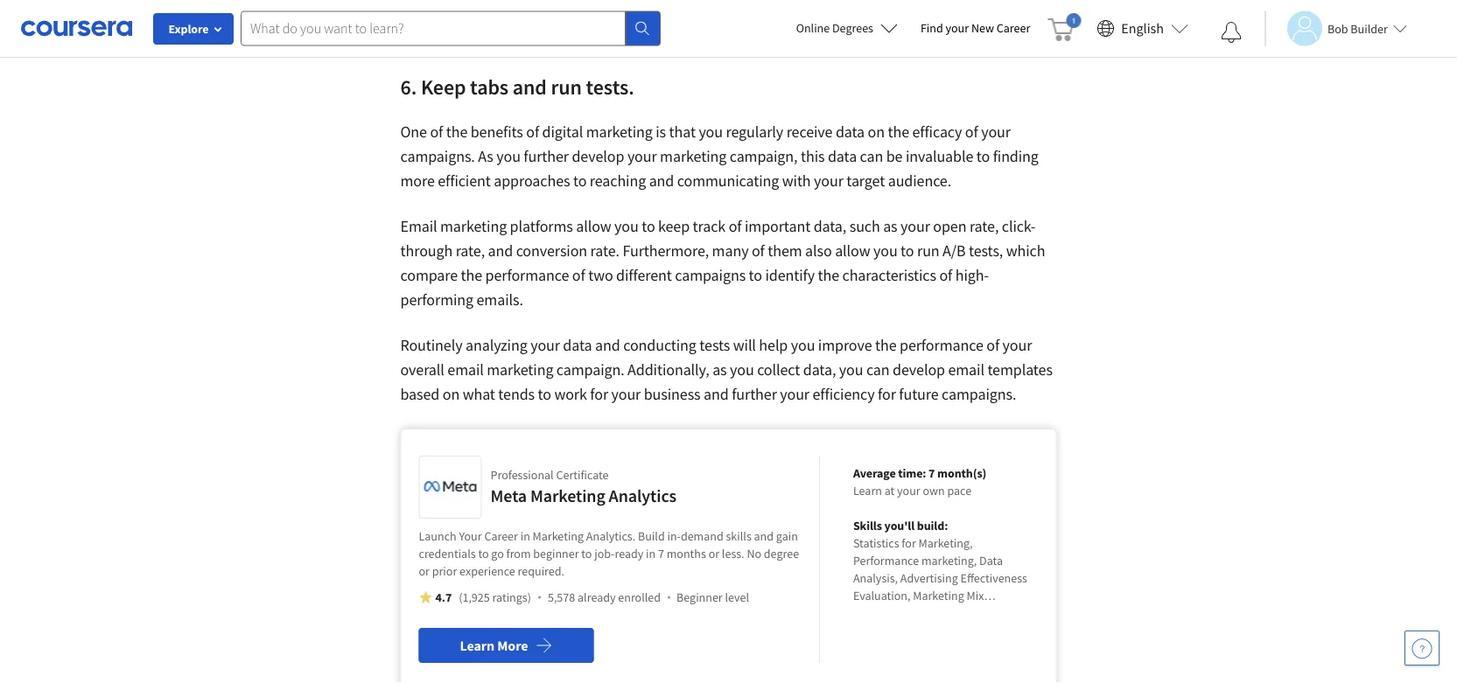 Task type: describe. For each thing, give the bounding box(es) containing it.
approaches
[[494, 171, 570, 191]]

to left job-
[[581, 546, 592, 562]]

the up emails.
[[461, 266, 482, 285]]

learn inside button
[[460, 637, 495, 655]]

4.7
[[435, 590, 452, 606]]

skills
[[726, 529, 752, 544]]

and inside launch your career in marketing analytics. build in-demand skills and gain credentials to go from beginner to job-ready in 7 months or less. no degree or prior experience required.
[[754, 529, 774, 544]]

you down "improve"
[[839, 360, 863, 380]]

beginner
[[533, 546, 579, 562]]

campaigns. inside routinely analyzing your data and conducting tests will help you improve the performance of your overall email marketing campaign. additionally, as you collect data, you can develop email templates based on what tends to work for your business and further your efficiency for future campaigns.
[[942, 385, 1016, 404]]

7 inside the average time: 7 month(s) learn at your own pace
[[929, 466, 935, 481]]

1 vertical spatial or
[[419, 564, 430, 579]]

more
[[497, 637, 528, 655]]

1 horizontal spatial in
[[646, 546, 656, 562]]

marketing inside routinely analyzing your data and conducting tests will help you improve the performance of your overall email marketing campaign. additionally, as you collect data, you can develop email templates based on what tends to work for your business and further your efficiency for future campaigns.
[[487, 360, 553, 380]]

skills
[[853, 518, 882, 534]]

and right tabs
[[513, 73, 547, 100]]

important
[[745, 217, 811, 236]]

performing
[[400, 290, 474, 310]]

english button
[[1090, 0, 1196, 57]]

marketing left is
[[586, 122, 653, 142]]

required.
[[518, 564, 565, 579]]

target
[[847, 171, 885, 191]]

is
[[656, 122, 666, 142]]

automated
[[400, 0, 473, 5]]

as inside routinely analyzing your data and conducting tests will help you improve the performance of your overall email marketing campaign. additionally, as you collect data, you can develop email templates based on what tends to work for your business and further your efficiency for future campaigns.
[[713, 360, 727, 380]]

to left 'finding'
[[977, 146, 990, 166]]

of right one
[[430, 122, 443, 142]]

average
[[853, 466, 896, 481]]

you inside email marketing platforms allow you to keep track of important data, such as your open rate, click- through rate, and conversion rate.
[[614, 217, 639, 236]]

that inside 'automated nurture sequences help keep recipients engaged by automatically sending out relevant emails that maintain brand awareness and guide them through your marketing funnel.'
[[446, 10, 473, 30]]

to up characteristics
[[901, 241, 914, 261]]

recipients
[[666, 0, 730, 5]]

email
[[400, 217, 437, 236]]

demand
[[681, 529, 724, 544]]

your inside the average time: 7 month(s) learn at your own pace
[[897, 483, 920, 499]]

you left regularly
[[699, 122, 723, 142]]

allow inside email marketing platforms allow you to keep track of important data, such as your open rate, click- through rate, and conversion rate.
[[576, 217, 611, 236]]

enrolled
[[618, 590, 661, 606]]

of left two
[[572, 266, 585, 285]]

beginner
[[677, 590, 723, 606]]

automated nurture sequences help keep recipients engaged by automatically sending out relevant emails that maintain brand awareness and guide them through your marketing funnel.
[[400, 0, 1037, 30]]

nurture
[[476, 0, 525, 5]]

tests
[[700, 336, 730, 355]]

find your new career link
[[912, 18, 1039, 39]]

to inside routinely analyzing your data and conducting tests will help you improve the performance of your overall email marketing campaign. additionally, as you collect data, you can develop email templates based on what tends to work for your business and further your efficiency for future campaigns.
[[538, 385, 551, 404]]

5,578 already enrolled
[[548, 590, 661, 606]]

a/b
[[943, 241, 966, 261]]

overall
[[400, 360, 444, 380]]

2 email from the left
[[948, 360, 985, 380]]

the inside routinely analyzing your data and conducting tests will help you improve the performance of your overall email marketing campaign. additionally, as you collect data, you can develop email templates based on what tends to work for your business and further your efficiency for future campaigns.
[[875, 336, 897, 355]]

find
[[921, 20, 943, 36]]

certificate
[[556, 467, 609, 483]]

will
[[733, 336, 756, 355]]

performance inside routinely analyzing your data and conducting tests will help you improve the performance of your overall email marketing campaign. additionally, as you collect data, you can develop email templates based on what tends to work for your business and further your efficiency for future campaigns.
[[900, 336, 984, 355]]

2 for from the left
[[878, 385, 896, 404]]

sequences
[[528, 0, 597, 5]]

go
[[491, 546, 504, 562]]

shopping cart: 1 item image
[[1048, 13, 1081, 41]]

to left identify
[[749, 266, 762, 285]]

0 vertical spatial run
[[551, 73, 582, 100]]

through inside email marketing platforms allow you to keep track of important data, such as your open rate, click- through rate, and conversion rate.
[[400, 241, 453, 261]]

analytics.
[[586, 529, 636, 544]]

tests.
[[586, 73, 634, 100]]

gain
[[776, 529, 798, 544]]

on inside one of the benefits of digital marketing is that you regularly receive data on the efficacy of your campaigns. as you further develop your marketing campaign, this data can be invaluable to finding more efficient approaches to reaching and communicating with your target audience.
[[868, 122, 885, 142]]

funnel.
[[914, 10, 959, 30]]

business
[[644, 385, 701, 404]]

as inside email marketing platforms allow you to keep track of important data, such as your open rate, click- through rate, and conversion rate.
[[883, 217, 898, 236]]

to left go
[[478, 546, 489, 562]]

help inside 'automated nurture sequences help keep recipients engaged by automatically sending out relevant emails that maintain brand awareness and guide them through your marketing funnel.'
[[600, 0, 628, 5]]

maintain
[[476, 10, 534, 30]]

and up campaign.
[[595, 336, 620, 355]]

develop inside one of the benefits of digital marketing is that you regularly receive data on the efficacy of your campaigns. as you further develop your marketing campaign, this data can be invaluable to finding more efficient approaches to reaching and communicating with your target audience.
[[572, 146, 624, 166]]

out
[[958, 0, 980, 5]]

track
[[693, 217, 726, 236]]

data inside routinely analyzing your data and conducting tests will help you improve the performance of your overall email marketing campaign. additionally, as you collect data, you can develop email templates based on what tends to work for your business and further your efficiency for future campaigns.
[[563, 336, 592, 355]]

of inside routinely analyzing your data and conducting tests will help you improve the performance of your overall email marketing campaign. additionally, as you collect data, you can develop email templates based on what tends to work for your business and further your efficiency for future campaigns.
[[987, 336, 1000, 355]]

1 for from the left
[[590, 385, 608, 404]]

help center image
[[1412, 638, 1433, 659]]

emails
[[400, 10, 443, 30]]

this
[[801, 146, 825, 166]]

ratings)
[[492, 590, 531, 606]]

furthermore, many of them also allow you to run a/b tests, which compare the performance of two different campaigns to identify the characteristics of high- performing emails.
[[400, 241, 1045, 310]]

further inside one of the benefits of digital marketing is that you regularly receive data on the efficacy of your campaigns. as you further develop your marketing campaign, this data can be invaluable to finding more efficient approaches to reaching and communicating with your target audience.
[[524, 146, 569, 166]]

them inside 'automated nurture sequences help keep recipients engaged by automatically sending out relevant emails that maintain brand awareness and guide them through your marketing funnel.'
[[719, 10, 753, 30]]

1 email from the left
[[448, 360, 484, 380]]

explore
[[168, 21, 209, 37]]

0 horizontal spatial in
[[520, 529, 530, 544]]

help inside routinely analyzing your data and conducting tests will help you improve the performance of your overall email marketing campaign. additionally, as you collect data, you can develop email templates based on what tends to work for your business and further your efficiency for future campaigns.
[[759, 336, 788, 355]]

professional
[[491, 467, 554, 483]]

0 vertical spatial data
[[836, 122, 865, 142]]

campaign.
[[557, 360, 625, 380]]

performance inside furthermore, many of them also allow you to run a/b tests, which compare the performance of two different campaigns to identify the characteristics of high- performing emails.
[[485, 266, 569, 285]]

through inside 'automated nurture sequences help keep recipients engaged by automatically sending out relevant emails that maintain brand awareness and guide them through your marketing funnel.'
[[756, 10, 808, 30]]

identify
[[765, 266, 815, 285]]

and inside one of the benefits of digital marketing is that you regularly receive data on the efficacy of your campaigns. as you further develop your marketing campaign, this data can be invaluable to finding more efficient approaches to reaching and communicating with your target audience.
[[649, 171, 674, 191]]

already
[[578, 590, 616, 606]]

your inside 'automated nurture sequences help keep recipients engaged by automatically sending out relevant emails that maintain brand awareness and guide them through your marketing funnel.'
[[811, 10, 841, 30]]

degree
[[764, 546, 799, 562]]

skills you'll build:
[[853, 518, 948, 534]]

such
[[850, 217, 880, 236]]

data, inside email marketing platforms allow you to keep track of important data, such as your open rate, click- through rate, and conversion rate.
[[814, 217, 847, 236]]

months
[[667, 546, 706, 562]]

ready
[[615, 546, 644, 562]]

and inside 'automated nurture sequences help keep recipients engaged by automatically sending out relevant emails that maintain brand awareness and guide them through your marketing funnel.'
[[651, 10, 676, 30]]

also
[[805, 241, 832, 261]]

allow inside furthermore, many of them also allow you to run a/b tests, which compare the performance of two different campaigns to identify the characteristics of high- performing emails.
[[835, 241, 870, 261]]

by
[[792, 0, 808, 5]]

future
[[899, 385, 939, 404]]

at
[[885, 483, 895, 499]]

efficiency
[[813, 385, 875, 404]]

0 vertical spatial rate,
[[970, 217, 999, 236]]

one of the benefits of digital marketing is that you regularly receive data on the efficacy of your campaigns. as you further develop your marketing campaign, this data can be invaluable to finding more efficient approaches to reaching and communicating with your target audience.
[[400, 122, 1039, 191]]

work
[[554, 385, 587, 404]]

efficient
[[438, 171, 491, 191]]

the up be
[[888, 122, 909, 142]]

additionally,
[[628, 360, 709, 380]]

marketing inside email marketing platforms allow you to keep track of important data, such as your open rate, click- through rate, and conversion rate.
[[440, 217, 507, 236]]

high-
[[955, 266, 989, 285]]

pace
[[947, 483, 972, 499]]

rate.
[[590, 241, 620, 261]]

run inside furthermore, many of them also allow you to run a/b tests, which compare the performance of two different campaigns to identify the characteristics of high- performing emails.
[[917, 241, 940, 261]]

marketing inside 'automated nurture sequences help keep recipients engaged by automatically sending out relevant emails that maintain brand awareness and guide them through your marketing funnel.'
[[844, 10, 911, 30]]

launch
[[419, 529, 457, 544]]

the left benefits
[[446, 122, 468, 142]]

what
[[463, 385, 495, 404]]

platforms
[[510, 217, 573, 236]]

templates
[[988, 360, 1053, 380]]

you up collect
[[791, 336, 815, 355]]



Task type: vqa. For each thing, say whether or not it's contained in the screenshot.
"RUN" in the Furthermore, many of them also allow you to run A/B tests, which compare the performance of two different campaigns to identify the characteristics of high- performing emails.
yes



Task type: locate. For each thing, give the bounding box(es) containing it.
to up furthermore, at the top of page
[[642, 217, 655, 236]]

0 horizontal spatial them
[[719, 10, 753, 30]]

them down engaged at the right of the page
[[719, 10, 753, 30]]

data, up also
[[814, 217, 847, 236]]

1 vertical spatial performance
[[900, 336, 984, 355]]

benefits
[[471, 122, 523, 142]]

them
[[719, 10, 753, 30], [768, 241, 802, 261]]

0 vertical spatial develop
[[572, 146, 624, 166]]

relevant
[[983, 0, 1037, 5]]

0 horizontal spatial as
[[713, 360, 727, 380]]

performance
[[485, 266, 569, 285], [900, 336, 984, 355]]

1 vertical spatial rate,
[[456, 241, 485, 261]]

1 horizontal spatial through
[[756, 10, 808, 30]]

time:
[[898, 466, 926, 481]]

1 horizontal spatial as
[[883, 217, 898, 236]]

1 vertical spatial develop
[[893, 360, 945, 380]]

the right "improve"
[[875, 336, 897, 355]]

month(s)
[[937, 466, 987, 481]]

1 horizontal spatial that
[[669, 122, 696, 142]]

1 horizontal spatial for
[[878, 385, 896, 404]]

keep inside email marketing platforms allow you to keep track of important data, such as your open rate, click- through rate, and conversion rate.
[[658, 217, 690, 236]]

of right efficacy
[[965, 122, 978, 142]]

as
[[478, 146, 493, 166]]

(1,925
[[459, 590, 490, 606]]

0 horizontal spatial allow
[[576, 217, 611, 236]]

own
[[923, 483, 945, 499]]

and down platforms
[[488, 241, 513, 261]]

1 vertical spatial on
[[443, 385, 460, 404]]

more
[[400, 171, 435, 191]]

1 horizontal spatial them
[[768, 241, 802, 261]]

on inside routinely analyzing your data and conducting tests will help you improve the performance of your overall email marketing campaign. additionally, as you collect data, you can develop email templates based on what tends to work for your business and further your efficiency for future campaigns.
[[443, 385, 460, 404]]

0 horizontal spatial or
[[419, 564, 430, 579]]

0 vertical spatial allow
[[576, 217, 611, 236]]

help up collect
[[759, 336, 788, 355]]

performance up future
[[900, 336, 984, 355]]

online degrees button
[[782, 9, 912, 47]]

routinely
[[400, 336, 463, 355]]

marketing up beginner
[[533, 529, 584, 544]]

you
[[699, 122, 723, 142], [496, 146, 521, 166], [614, 217, 639, 236], [873, 241, 898, 261], [791, 336, 815, 355], [730, 360, 754, 380], [839, 360, 863, 380]]

data, up the efficiency at bottom
[[803, 360, 836, 380]]

run left a/b
[[917, 241, 940, 261]]

1 horizontal spatial further
[[732, 385, 777, 404]]

be
[[886, 146, 903, 166]]

compare
[[400, 266, 458, 285]]

routinely analyzing your data and conducting tests will help you improve the performance of your overall email marketing campaign. additionally, as you collect data, you can develop email templates based on what tends to work for your business and further your efficiency for future campaigns.
[[400, 336, 1053, 404]]

marketing down is
[[660, 146, 727, 166]]

awareness
[[579, 10, 648, 30]]

can left be
[[860, 146, 883, 166]]

develop inside routinely analyzing your data and conducting tests will help you improve the performance of your overall email marketing campaign. additionally, as you collect data, you can develop email templates based on what tends to work for your business and further your efficiency for future campaigns.
[[893, 360, 945, 380]]

of right many
[[752, 241, 765, 261]]

in down build
[[646, 546, 656, 562]]

0 vertical spatial campaigns.
[[400, 146, 475, 166]]

1 horizontal spatial help
[[759, 336, 788, 355]]

0 horizontal spatial email
[[448, 360, 484, 380]]

two
[[588, 266, 613, 285]]

keep
[[421, 73, 466, 100]]

1 vertical spatial further
[[732, 385, 777, 404]]

1 vertical spatial them
[[768, 241, 802, 261]]

receive
[[787, 122, 833, 142]]

in up from
[[520, 529, 530, 544]]

0 vertical spatial help
[[600, 0, 628, 5]]

0 vertical spatial as
[[883, 217, 898, 236]]

help up awareness
[[600, 0, 628, 5]]

data up campaign.
[[563, 336, 592, 355]]

0 vertical spatial keep
[[632, 0, 663, 5]]

as down tests
[[713, 360, 727, 380]]

emails.
[[477, 290, 523, 310]]

data right the receive
[[836, 122, 865, 142]]

0 vertical spatial data,
[[814, 217, 847, 236]]

or
[[709, 546, 720, 562], [419, 564, 430, 579]]

1 horizontal spatial allow
[[835, 241, 870, 261]]

meta image
[[424, 461, 477, 514]]

keep inside 'automated nurture sequences help keep recipients engaged by automatically sending out relevant emails that maintain brand awareness and guide them through your marketing funnel.'
[[632, 0, 663, 5]]

builder
[[1351, 21, 1388, 36]]

to
[[977, 146, 990, 166], [573, 171, 587, 191], [642, 217, 655, 236], [901, 241, 914, 261], [749, 266, 762, 285], [538, 385, 551, 404], [478, 546, 489, 562], [581, 546, 592, 562]]

that right is
[[669, 122, 696, 142]]

0 vertical spatial on
[[868, 122, 885, 142]]

improve
[[818, 336, 872, 355]]

engaged
[[733, 0, 789, 5]]

1 horizontal spatial run
[[917, 241, 940, 261]]

that
[[446, 10, 473, 30], [669, 122, 696, 142]]

of up many
[[729, 217, 742, 236]]

0 vertical spatial in
[[520, 529, 530, 544]]

learn
[[853, 483, 882, 499], [460, 637, 495, 655]]

1 horizontal spatial email
[[948, 360, 985, 380]]

1 horizontal spatial rate,
[[970, 217, 999, 236]]

you up rate.
[[614, 217, 639, 236]]

your inside email marketing platforms allow you to keep track of important data, such as your open rate, click- through rate, and conversion rate.
[[901, 217, 930, 236]]

learn more button
[[419, 628, 594, 663]]

5,578
[[548, 590, 575, 606]]

rate, up tests,
[[970, 217, 999, 236]]

guide
[[679, 10, 716, 30]]

career
[[997, 20, 1030, 36], [484, 529, 518, 544]]

0 vertical spatial or
[[709, 546, 720, 562]]

0 horizontal spatial that
[[446, 10, 473, 30]]

to inside email marketing platforms allow you to keep track of important data, such as your open rate, click- through rate, and conversion rate.
[[642, 217, 655, 236]]

career inside launch your career in marketing analytics. build in-demand skills and gain credentials to go from beginner to job-ready in 7 months or less. no degree or prior experience required.
[[484, 529, 518, 544]]

bob
[[1328, 21, 1348, 36]]

email up 'what'
[[448, 360, 484, 380]]

0 vertical spatial 7
[[929, 466, 935, 481]]

campaigns. up more
[[400, 146, 475, 166]]

marketing inside launch your career in marketing analytics. build in-demand skills and gain credentials to go from beginner to job-ready in 7 months or less. no degree or prior experience required.
[[533, 529, 584, 544]]

0 horizontal spatial help
[[600, 0, 628, 5]]

1 vertical spatial data
[[828, 146, 857, 166]]

find your new career
[[921, 20, 1030, 36]]

from
[[506, 546, 531, 562]]

1 horizontal spatial performance
[[900, 336, 984, 355]]

keep up furthermore, at the top of page
[[658, 217, 690, 236]]

less.
[[722, 546, 744, 562]]

open
[[933, 217, 967, 236]]

level
[[725, 590, 749, 606]]

show notifications image
[[1221, 22, 1242, 43]]

1 vertical spatial can
[[866, 360, 890, 380]]

which
[[1006, 241, 1045, 261]]

that down the "automated"
[[446, 10, 473, 30]]

and inside email marketing platforms allow you to keep track of important data, such as your open rate, click- through rate, and conversion rate.
[[488, 241, 513, 261]]

7 up own
[[929, 466, 935, 481]]

efficacy
[[912, 122, 962, 142]]

for down campaign.
[[590, 385, 608, 404]]

of up templates
[[987, 336, 1000, 355]]

can
[[860, 146, 883, 166], [866, 360, 890, 380]]

new
[[971, 20, 994, 36]]

you down "will"
[[730, 360, 754, 380]]

help
[[600, 0, 628, 5], [759, 336, 788, 355]]

or left 'less.'
[[709, 546, 720, 562]]

can inside one of the benefits of digital marketing is that you regularly receive data on the efficacy of your campaigns. as you further develop your marketing campaign, this data can be invaluable to finding more efficient approaches to reaching and communicating with your target audience.
[[860, 146, 883, 166]]

invaluable
[[906, 146, 973, 166]]

7 inside launch your career in marketing analytics. build in-demand skills and gain credentials to go from beginner to job-ready in 7 months or less. no degree or prior experience required.
[[658, 546, 664, 562]]

further up approaches
[[524, 146, 569, 166]]

as right such on the top right of page
[[883, 217, 898, 236]]

and
[[651, 10, 676, 30], [513, 73, 547, 100], [649, 171, 674, 191], [488, 241, 513, 261], [595, 336, 620, 355], [704, 385, 729, 404], [754, 529, 774, 544]]

you up characteristics
[[873, 241, 898, 261]]

for left future
[[878, 385, 896, 404]]

1 horizontal spatial develop
[[893, 360, 945, 380]]

with
[[782, 171, 811, 191]]

tends
[[498, 385, 535, 404]]

to left reaching
[[573, 171, 587, 191]]

0 horizontal spatial through
[[400, 241, 453, 261]]

0 vertical spatial can
[[860, 146, 883, 166]]

1 vertical spatial help
[[759, 336, 788, 355]]

0 vertical spatial further
[[524, 146, 569, 166]]

career up go
[[484, 529, 518, 544]]

further
[[524, 146, 569, 166], [732, 385, 777, 404]]

marketing inside professional certificate meta marketing analytics
[[530, 485, 605, 507]]

career down relevant
[[997, 20, 1030, 36]]

one
[[400, 122, 427, 142]]

0 vertical spatial career
[[997, 20, 1030, 36]]

0 horizontal spatial rate,
[[456, 241, 485, 261]]

of inside email marketing platforms allow you to keep track of important data, such as your open rate, click- through rate, and conversion rate.
[[729, 217, 742, 236]]

0 horizontal spatial further
[[524, 146, 569, 166]]

1 horizontal spatial learn
[[853, 483, 882, 499]]

and right business
[[704, 385, 729, 404]]

or left prior
[[419, 564, 430, 579]]

campaigns. inside one of the benefits of digital marketing is that you regularly receive data on the efficacy of your campaigns. as you further develop your marketing campaign, this data can be invaluable to finding more efficient approaches to reaching and communicating with your target audience.
[[400, 146, 475, 166]]

0 vertical spatial them
[[719, 10, 753, 30]]

prior
[[432, 564, 457, 579]]

them inside furthermore, many of them also allow you to run a/b tests, which compare the performance of two different campaigns to identify the characteristics of high- performing emails.
[[768, 241, 802, 261]]

them up identify
[[768, 241, 802, 261]]

on left 'what'
[[443, 385, 460, 404]]

online
[[796, 20, 830, 36]]

0 vertical spatial that
[[446, 10, 473, 30]]

develop
[[572, 146, 624, 166], [893, 360, 945, 380]]

What do you want to learn? text field
[[241, 11, 626, 46]]

0 horizontal spatial on
[[443, 385, 460, 404]]

7
[[929, 466, 935, 481], [658, 546, 664, 562]]

coursera image
[[21, 14, 132, 42]]

1 vertical spatial 7
[[658, 546, 664, 562]]

that inside one of the benefits of digital marketing is that you regularly receive data on the efficacy of your campaigns. as you further develop your marketing campaign, this data can be invaluable to finding more efficient approaches to reaching and communicating with your target audience.
[[669, 122, 696, 142]]

run left the "tests."
[[551, 73, 582, 100]]

develop up future
[[893, 360, 945, 380]]

None search field
[[241, 11, 661, 46]]

marketing
[[844, 10, 911, 30], [586, 122, 653, 142], [660, 146, 727, 166], [440, 217, 507, 236], [487, 360, 553, 380]]

performance down the conversion
[[485, 266, 569, 285]]

based
[[400, 385, 440, 404]]

1 vertical spatial learn
[[460, 637, 495, 655]]

conducting
[[623, 336, 697, 355]]

1 vertical spatial career
[[484, 529, 518, 544]]

of down a/b
[[939, 266, 952, 285]]

0 horizontal spatial develop
[[572, 146, 624, 166]]

campaigns. down templates
[[942, 385, 1016, 404]]

1 vertical spatial that
[[669, 122, 696, 142]]

marketing up the tends
[[487, 360, 553, 380]]

meta
[[491, 485, 527, 507]]

campaigns
[[675, 266, 746, 285]]

in-
[[667, 529, 681, 544]]

7 down build
[[658, 546, 664, 562]]

you inside furthermore, many of them also allow you to run a/b tests, which compare the performance of two different campaigns to identify the characteristics of high- performing emails.
[[873, 241, 898, 261]]

1 horizontal spatial campaigns.
[[942, 385, 1016, 404]]

rate, up compare
[[456, 241, 485, 261]]

1 horizontal spatial or
[[709, 546, 720, 562]]

automatically
[[811, 0, 900, 5]]

different
[[616, 266, 672, 285]]

can down "improve"
[[866, 360, 890, 380]]

learn inside the average time: 7 month(s) learn at your own pace
[[853, 483, 882, 499]]

launch your career in marketing analytics. build in-demand skills and gain credentials to go from beginner to job-ready in 7 months or less. no degree or prior experience required.
[[419, 529, 799, 579]]

1 vertical spatial through
[[400, 241, 453, 261]]

1 vertical spatial run
[[917, 241, 940, 261]]

conversion
[[516, 241, 587, 261]]

many
[[712, 241, 749, 261]]

furthermore,
[[623, 241, 709, 261]]

data, inside routinely analyzing your data and conducting tests will help you improve the performance of your overall email marketing campaign. additionally, as you collect data, you can develop email templates based on what tends to work for your business and further your efficiency for future campaigns.
[[803, 360, 836, 380]]

explore button
[[153, 13, 234, 45]]

0 vertical spatial learn
[[853, 483, 882, 499]]

allow up rate.
[[576, 217, 611, 236]]

can inside routinely analyzing your data and conducting tests will help you improve the performance of your overall email marketing campaign. additionally, as you collect data, you can develop email templates based on what tends to work for your business and further your efficiency for future campaigns.
[[866, 360, 890, 380]]

marketing down certificate
[[530, 485, 605, 507]]

learn more
[[460, 637, 528, 655]]

1 vertical spatial in
[[646, 546, 656, 562]]

further inside routinely analyzing your data and conducting tests will help you improve the performance of your overall email marketing campaign. additionally, as you collect data, you can develop email templates based on what tends to work for your business and further your efficiency for future campaigns.
[[732, 385, 777, 404]]

marketing down efficient at left top
[[440, 217, 507, 236]]

1 vertical spatial keep
[[658, 217, 690, 236]]

characteristics
[[842, 266, 936, 285]]

0 horizontal spatial 7
[[658, 546, 664, 562]]

campaigns.
[[400, 146, 475, 166], [942, 385, 1016, 404]]

email left templates
[[948, 360, 985, 380]]

allow down such on the top right of page
[[835, 241, 870, 261]]

to left work
[[538, 385, 551, 404]]

tests,
[[969, 241, 1003, 261]]

1 horizontal spatial on
[[868, 122, 885, 142]]

of left "digital" on the left top of page
[[526, 122, 539, 142]]

1 vertical spatial allow
[[835, 241, 870, 261]]

bob builder button
[[1265, 11, 1407, 46]]

0 horizontal spatial performance
[[485, 266, 569, 285]]

0 horizontal spatial learn
[[460, 637, 495, 655]]

and up no at the right of the page
[[754, 529, 774, 544]]

on up target
[[868, 122, 885, 142]]

1 horizontal spatial career
[[997, 20, 1030, 36]]

0 horizontal spatial career
[[484, 529, 518, 544]]

0 horizontal spatial for
[[590, 385, 608, 404]]

1 horizontal spatial 7
[[929, 466, 935, 481]]

0 horizontal spatial campaigns.
[[400, 146, 475, 166]]

1 vertical spatial as
[[713, 360, 727, 380]]

keep
[[632, 0, 663, 5], [658, 217, 690, 236]]

data right the this
[[828, 146, 857, 166]]

your
[[459, 529, 482, 544]]

keep up awareness
[[632, 0, 663, 5]]

1 vertical spatial data,
[[803, 360, 836, 380]]

develop up reaching
[[572, 146, 624, 166]]

digital
[[542, 122, 583, 142]]

the down also
[[818, 266, 839, 285]]

marketing down automatically
[[844, 10, 911, 30]]

through down by
[[756, 10, 808, 30]]

0 horizontal spatial run
[[551, 73, 582, 100]]

0 vertical spatial performance
[[485, 266, 569, 285]]

1 vertical spatial marketing
[[533, 529, 584, 544]]

further down collect
[[732, 385, 777, 404]]

learn down average in the bottom right of the page
[[853, 483, 882, 499]]

0 vertical spatial marketing
[[530, 485, 605, 507]]

0 vertical spatial through
[[756, 10, 808, 30]]

analyzing
[[466, 336, 527, 355]]

and left guide at top left
[[651, 10, 676, 30]]

tabs
[[470, 73, 509, 100]]

reaching
[[590, 171, 646, 191]]

1 vertical spatial campaigns.
[[942, 385, 1016, 404]]

learn left the more
[[460, 637, 495, 655]]

2 vertical spatial data
[[563, 336, 592, 355]]

and right reaching
[[649, 171, 674, 191]]

through up compare
[[400, 241, 453, 261]]

email marketing platforms allow you to keep track of important data, such as your open rate, click- through rate, and conversion rate.
[[400, 217, 1036, 261]]

no
[[747, 546, 761, 562]]

beginner level
[[677, 590, 749, 606]]

you right as
[[496, 146, 521, 166]]



